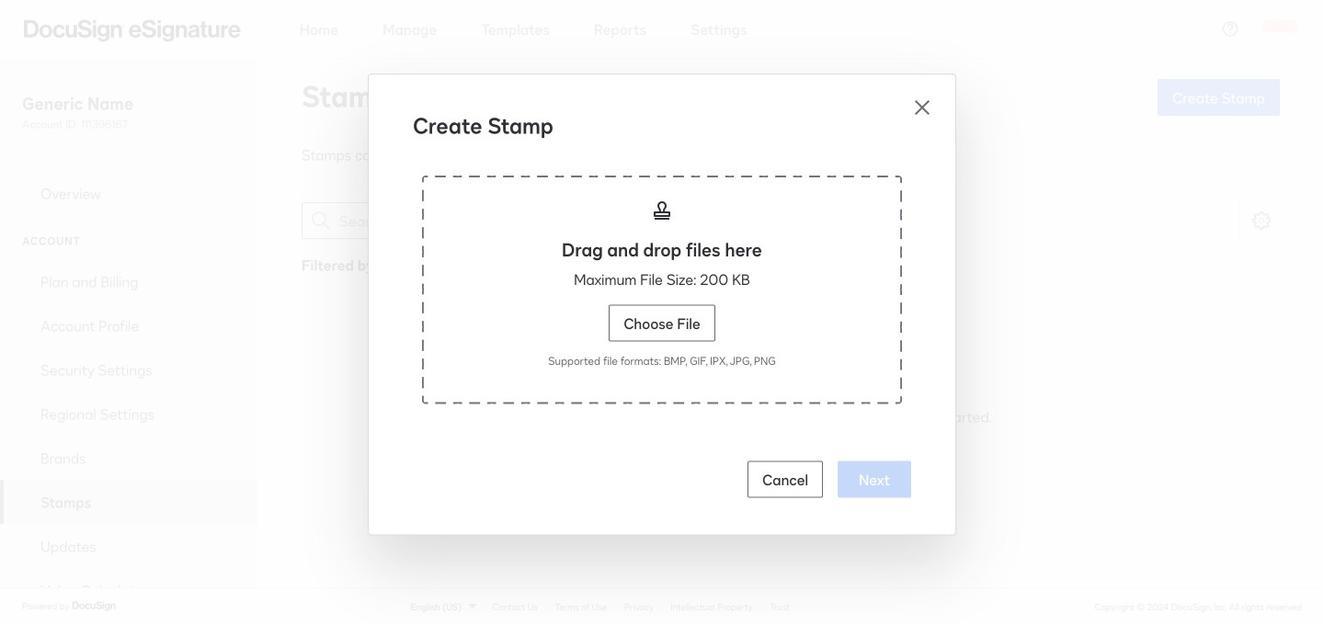 Task type: locate. For each thing, give the bounding box(es) containing it.
Search text field
[[339, 203, 509, 238]]



Task type: vqa. For each thing, say whether or not it's contained in the screenshot.
Search text box
yes



Task type: describe. For each thing, give the bounding box(es) containing it.
docusign image
[[72, 599, 118, 614]]

your uploaded profile image image
[[1262, 11, 1299, 47]]

docusign admin image
[[24, 20, 241, 42]]

account element
[[0, 259, 258, 613]]



